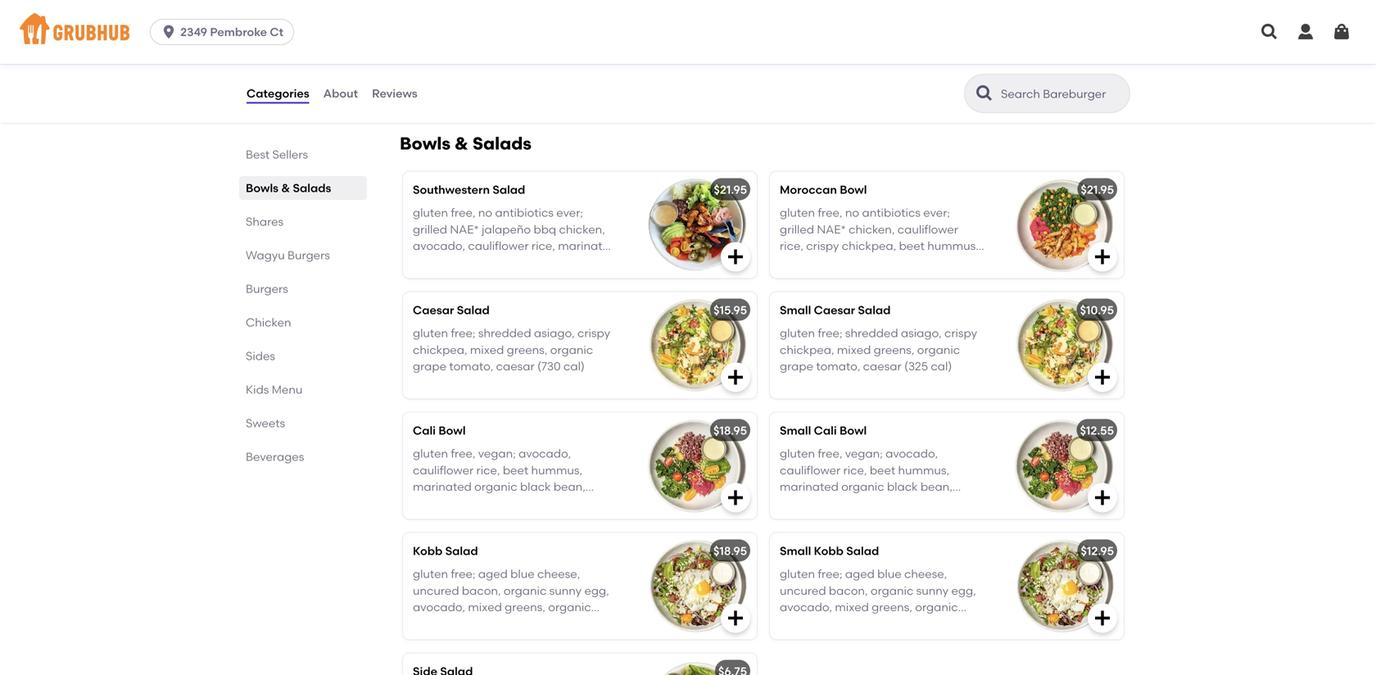 Task type: describe. For each thing, give the bounding box(es) containing it.
menu
[[272, 383, 303, 397]]

raw for (575
[[864, 617, 884, 631]]

salad for $21.95
[[493, 183, 526, 197]]

1 kobb from the left
[[413, 544, 443, 558]]

pembroke
[[210, 25, 267, 39]]

greens, inside gluten free; shredded asiago, crispy chickpea, mixed greens, organic grape tomato, caesar (730 cal)
[[507, 343, 548, 357]]

chickpea, for caesar
[[413, 343, 468, 357]]

free; for small caesar salad
[[818, 326, 843, 340]]

tomato, inside "gluten free; aged blue cheese, uncured bacon, organic sunny egg, avocado, mixed greens, organic grape tomato, raw red onion, buttermilk ranch (575 cal)"
[[817, 617, 861, 631]]

ranch for (1055
[[473, 634, 505, 648]]

ct
[[270, 25, 284, 39]]

uncured for gluten free; aged blue cheese, uncured bacon, organic sunny egg, avocado, mixed greens, organic grape tomato, raw red onion, buttermilk ranch (1055 cal)
[[413, 584, 459, 598]]

small cali bowl
[[780, 424, 867, 437]]

$15.95 for $15.95
[[714, 303, 747, 317]]

$18.95 for small kobb salad
[[714, 544, 747, 558]]

1 vertical spatial &
[[281, 181, 290, 195]]

chickpea, for small
[[780, 343, 835, 357]]

$11.50
[[416, 61, 448, 75]]

small caesar salad
[[780, 303, 891, 317]]

cal) inside "gluten free; aged blue cheese, uncured bacon, organic sunny egg, avocado, mixed greens, organic grape tomato, raw red onion, buttermilk ranch (575 cal)"
[[901, 634, 922, 648]]

onion, for (1055
[[541, 617, 575, 631]]

sweets
[[246, 416, 285, 430]]

tomato, inside gluten free; shredded asiago, crispy chickpea, mixed greens, organic grape tomato, caesar (730 cal)
[[449, 360, 494, 373]]

0 vertical spatial burgers
[[288, 248, 330, 262]]

mixed inside gluten free; aged blue cheese, uncured bacon, organic sunny egg, avocado, mixed greens, organic grape tomato, raw red onion, buttermilk ranch (1055 cal)
[[468, 600, 502, 614]]

2 kobb from the left
[[814, 544, 844, 558]]

0 horizontal spatial bowls & salads
[[246, 181, 331, 195]]

shredded for salad
[[479, 326, 532, 340]]

southwestern salad
[[413, 183, 526, 197]]

small for small caesar salad
[[780, 303, 812, 317]]

(325
[[905, 360, 929, 373]]

sides
[[246, 349, 275, 363]]

cali bowl
[[413, 424, 466, 437]]

best sellers
[[246, 148, 308, 161]]

2 caesar from the left
[[814, 303, 856, 317]]

gluten for gluten free; aged blue cheese, uncured bacon, organic sunny egg, avocado, mixed greens, organic grape tomato, raw red onion, buttermilk ranch (1055 cal)
[[413, 567, 448, 581]]

raw for (1055
[[496, 617, 517, 631]]

organic inside gluten free; shredded asiago, crispy chickpea, mixed greens, organic grape tomato, caesar (325 cal)
[[918, 343, 961, 357]]

$12.55
[[1081, 424, 1115, 437]]

gluten free; aged blue cheese, uncured bacon, organic sunny egg, avocado, mixed greens, organic grape tomato, raw red onion, buttermilk ranch (575 cal)
[[780, 567, 977, 648]]

caesar salad image
[[634, 292, 757, 399]]

+ for $15.95 +
[[890, 61, 897, 75]]

tomato, inside gluten free; shredded asiago, crispy chickpea, mixed greens, organic grape tomato, caesar (325 cal)
[[817, 360, 861, 373]]

reviews
[[372, 86, 418, 100]]

(730
[[538, 360, 561, 373]]

svg image inside 2349 pembroke ct button
[[161, 24, 177, 40]]

tomato, inside gluten free; aged blue cheese, uncured bacon, organic sunny egg, avocado, mixed greens, organic grape tomato, raw red onion, buttermilk ranch (1055 cal)
[[449, 617, 494, 631]]

aged for kobb
[[846, 567, 875, 581]]

$21.95 for bowl
[[1082, 183, 1115, 197]]

1 cali from the left
[[413, 424, 436, 437]]

wagyu burgers
[[246, 248, 330, 262]]

beverages
[[246, 450, 304, 464]]

crispy for gluten free; shredded asiago, crispy chickpea, mixed greens, organic grape tomato, caesar (325 cal)
[[945, 326, 978, 340]]

buttermilk for gluten free; aged blue cheese, uncured bacon, organic sunny egg, avocado, mixed greens, organic grape tomato, raw red onion, buttermilk ranch (575 cal)
[[780, 634, 837, 648]]

uncured for gluten free; aged blue cheese, uncured bacon, organic sunny egg, avocado, mixed greens, organic grape tomato, raw red onion, buttermilk ranch (575 cal)
[[780, 584, 827, 598]]

(1055
[[508, 634, 537, 648]]

blue for small kobb salad
[[878, 567, 902, 581]]

(575
[[875, 634, 898, 648]]

svg image for cali bowl
[[726, 488, 746, 508]]

2349 pembroke ct
[[180, 25, 284, 39]]

asiago, for (730
[[534, 326, 575, 340]]

chicken
[[246, 316, 291, 329]]

salad for $15.95
[[457, 303, 490, 317]]

svg image for small kobb salad
[[1093, 608, 1113, 628]]

Search Bareburger search field
[[1000, 86, 1125, 102]]

svg image for kobb salad
[[726, 608, 746, 628]]

$21.95 for salad
[[714, 183, 747, 197]]

0 vertical spatial &
[[455, 133, 469, 154]]

egg, for gluten free; aged blue cheese, uncured bacon, organic sunny egg, avocado, mixed greens, organic grape tomato, raw red onion, buttermilk ranch (1055 cal)
[[585, 584, 610, 598]]

kids menu
[[246, 383, 303, 397]]

small for small cali bowl
[[780, 424, 812, 437]]

moroccan
[[780, 183, 838, 197]]

best
[[246, 148, 270, 161]]

$15.95 for $15.95 +
[[856, 61, 890, 75]]

blue for kobb salad
[[511, 567, 535, 581]]

greens, inside gluten free; shredded asiago, crispy chickpea, mixed greens, organic grape tomato, caesar (325 cal)
[[874, 343, 915, 357]]

wagyu
[[246, 248, 285, 262]]

gluten free; aged blue cheese, uncured bacon, organic sunny egg, avocado, mixed greens, organic grape tomato, raw red onion, buttermilk ranch (1055 cal)
[[413, 567, 610, 648]]

2349 pembroke ct button
[[150, 19, 301, 45]]

avocado, for gluten free; aged blue cheese, uncured bacon, organic sunny egg, avocado, mixed greens, organic grape tomato, raw red onion, buttermilk ranch (1055 cal)
[[413, 600, 466, 614]]

about
[[323, 86, 358, 100]]

greens, inside gluten free; aged blue cheese, uncured bacon, organic sunny egg, avocado, mixed greens, organic grape tomato, raw red onion, buttermilk ranch (1055 cal)
[[505, 600, 546, 614]]

sunny for gluten free; aged blue cheese, uncured bacon, organic sunny egg, avocado, mixed greens, organic grape tomato, raw red onion, buttermilk ranch (575 cal)
[[917, 584, 949, 598]]

gluten for gluten free; aged blue cheese, uncured bacon, organic sunny egg, avocado, mixed greens, organic grape tomato, raw red onion, buttermilk ranch (575 cal)
[[780, 567, 816, 581]]

categories
[[247, 86, 310, 100]]

reviews button
[[371, 64, 419, 123]]

caesar for (730
[[496, 360, 535, 373]]

small kobb salad
[[780, 544, 880, 558]]

grape inside gluten free; shredded asiago, crispy chickpea, mixed greens, organic grape tomato, caesar (325 cal)
[[780, 360, 814, 373]]

bacon, for salad
[[462, 584, 501, 598]]



Task type: locate. For each thing, give the bounding box(es) containing it.
0 horizontal spatial bacon,
[[462, 584, 501, 598]]

salad up gluten free; shredded asiago, crispy chickpea, mixed greens, organic grape tomato, caesar (730 cal)
[[457, 303, 490, 317]]

2 avocado, from the left
[[780, 600, 833, 614]]

ranch inside gluten free; aged blue cheese, uncured bacon, organic sunny egg, avocado, mixed greens, organic grape tomato, raw red onion, buttermilk ranch (1055 cal)
[[473, 634, 505, 648]]

ranch left (575
[[840, 634, 872, 648]]

buttermilk inside gluten free; aged blue cheese, uncured bacon, organic sunny egg, avocado, mixed greens, organic grape tomato, raw red onion, buttermilk ranch (1055 cal)
[[413, 634, 470, 648]]

1 horizontal spatial cheese,
[[905, 567, 948, 581]]

1 aged from the left
[[479, 567, 508, 581]]

0 horizontal spatial caesar
[[496, 360, 535, 373]]

egg, inside "gluten free; aged blue cheese, uncured bacon, organic sunny egg, avocado, mixed greens, organic grape tomato, raw red onion, buttermilk ranch (575 cal)"
[[952, 584, 977, 598]]

aged inside gluten free; aged blue cheese, uncured bacon, organic sunny egg, avocado, mixed greens, organic grape tomato, raw red onion, buttermilk ranch (1055 cal)
[[479, 567, 508, 581]]

salads
[[473, 133, 532, 154], [293, 181, 331, 195]]

1 caesar from the left
[[413, 303, 454, 317]]

avocado,
[[413, 600, 466, 614], [780, 600, 833, 614]]

ranch left (1055
[[473, 634, 505, 648]]

$11.50 +
[[416, 61, 455, 75]]

1 horizontal spatial ranch
[[840, 634, 872, 648]]

2 caesar from the left
[[864, 360, 902, 373]]

buttermilk for gluten free; aged blue cheese, uncured bacon, organic sunny egg, avocado, mixed greens, organic grape tomato, raw red onion, buttermilk ranch (1055 cal)
[[413, 634, 470, 648]]

salad up gluten free; shredded asiago, crispy chickpea, mixed greens, organic grape tomato, caesar (325 cal)
[[858, 303, 891, 317]]

0 horizontal spatial kobb
[[413, 544, 443, 558]]

cali
[[413, 424, 436, 437], [814, 424, 837, 437]]

crispy
[[578, 326, 611, 340], [945, 326, 978, 340]]

mixed inside "gluten free; aged blue cheese, uncured bacon, organic sunny egg, avocado, mixed greens, organic grape tomato, raw red onion, buttermilk ranch (575 cal)"
[[836, 600, 869, 614]]

svg image
[[1261, 22, 1280, 42], [1333, 22, 1352, 42], [161, 24, 177, 40], [800, 64, 819, 84], [726, 247, 746, 267], [1093, 247, 1113, 267], [726, 367, 746, 387]]

0 horizontal spatial $21.95
[[714, 183, 747, 197]]

1 small from the top
[[780, 303, 812, 317]]

shredded
[[479, 326, 532, 340], [846, 326, 899, 340]]

greens, up the (325
[[874, 343, 915, 357]]

1 $21.95 from the left
[[714, 183, 747, 197]]

bacon, down small kobb salad
[[829, 584, 868, 598]]

sunny inside "gluten free; aged blue cheese, uncured bacon, organic sunny egg, avocado, mixed greens, organic grape tomato, raw red onion, buttermilk ranch (575 cal)"
[[917, 584, 949, 598]]

1 vertical spatial salads
[[293, 181, 331, 195]]

red for (575
[[887, 617, 906, 631]]

bowl for cali bowl
[[439, 424, 466, 437]]

salad right southwestern
[[493, 183, 526, 197]]

organic
[[551, 343, 594, 357], [918, 343, 961, 357], [504, 584, 547, 598], [871, 584, 914, 598], [549, 600, 591, 614], [916, 600, 959, 614]]

0 horizontal spatial $15.95
[[714, 303, 747, 317]]

avocado, inside "gluten free; aged blue cheese, uncured bacon, organic sunny egg, avocado, mixed greens, organic grape tomato, raw red onion, buttermilk ranch (575 cal)"
[[780, 600, 833, 614]]

salads up southwestern salad
[[473, 133, 532, 154]]

sunny inside gluten free; aged blue cheese, uncured bacon, organic sunny egg, avocado, mixed greens, organic grape tomato, raw red onion, buttermilk ranch (1055 cal)
[[550, 584, 582, 598]]

tomato, down small kobb salad
[[817, 617, 861, 631]]

cal) inside gluten free; shredded asiago, crispy chickpea, mixed greens, organic grape tomato, caesar (325 cal)
[[931, 360, 953, 373]]

red up (1055
[[520, 617, 539, 631]]

1 avocado, from the left
[[413, 600, 466, 614]]

caesar left the (325
[[864, 360, 902, 373]]

1 horizontal spatial buttermilk
[[780, 634, 837, 648]]

0 horizontal spatial ranch
[[473, 634, 505, 648]]

1 horizontal spatial aged
[[846, 567, 875, 581]]

0 horizontal spatial aged
[[479, 567, 508, 581]]

categories button
[[246, 64, 310, 123]]

gluten down small caesar salad
[[780, 326, 816, 340]]

gluten down kobb salad
[[413, 567, 448, 581]]

2 blue from the left
[[878, 567, 902, 581]]

2 red from the left
[[887, 617, 906, 631]]

uncured
[[413, 584, 459, 598], [780, 584, 827, 598]]

small kobb salad image
[[1002, 533, 1125, 640]]

1 vertical spatial small
[[780, 424, 812, 437]]

2 crispy from the left
[[945, 326, 978, 340]]

gluten inside "gluten free; aged blue cheese, uncured bacon, organic sunny egg, avocado, mixed greens, organic grape tomato, raw red onion, buttermilk ranch (575 cal)"
[[780, 567, 816, 581]]

chickpea, down caesar salad
[[413, 343, 468, 357]]

2 $18.95 from the top
[[714, 544, 747, 558]]

bacon,
[[462, 584, 501, 598], [829, 584, 868, 598]]

cheese,
[[538, 567, 581, 581], [905, 567, 948, 581]]

1 horizontal spatial shredded
[[846, 326, 899, 340]]

0 vertical spatial bowls & salads
[[400, 133, 532, 154]]

chickpea, inside gluten free; shredded asiago, crispy chickpea, mixed greens, organic grape tomato, caesar (730 cal)
[[413, 343, 468, 357]]

blue
[[511, 567, 535, 581], [878, 567, 902, 581]]

1 egg, from the left
[[585, 584, 610, 598]]

1 horizontal spatial bowls
[[400, 133, 451, 154]]

blue inside "gluten free; aged blue cheese, uncured bacon, organic sunny egg, avocado, mixed greens, organic grape tomato, raw red onion, buttermilk ranch (575 cal)"
[[878, 567, 902, 581]]

burgers
[[288, 248, 330, 262], [246, 282, 288, 296]]

chickpea,
[[413, 343, 468, 357], [780, 343, 835, 357]]

free; down small caesar salad
[[818, 326, 843, 340]]

uncured down kobb salad
[[413, 584, 459, 598]]

salads down sellers
[[293, 181, 331, 195]]

raw inside "gluten free; aged blue cheese, uncured bacon, organic sunny egg, avocado, mixed greens, organic grape tomato, raw red onion, buttermilk ranch (575 cal)"
[[864, 617, 884, 631]]

$18.95 for small cali bowl
[[714, 424, 747, 437]]

small for small kobb salad
[[780, 544, 812, 558]]

grape inside gluten free; aged blue cheese, uncured bacon, organic sunny egg, avocado, mixed greens, organic grape tomato, raw red onion, buttermilk ranch (1055 cal)
[[413, 617, 447, 631]]

1 horizontal spatial caesar
[[864, 360, 902, 373]]

grape down small caesar salad
[[780, 360, 814, 373]]

2349
[[180, 25, 207, 39]]

free; down caesar salad
[[451, 326, 476, 340]]

kids
[[246, 383, 269, 397]]

shredded inside gluten free; shredded asiago, crispy chickpea, mixed greens, organic grape tomato, caesar (730 cal)
[[479, 326, 532, 340]]

red
[[520, 617, 539, 631], [887, 617, 906, 631]]

svg image
[[1297, 22, 1316, 42], [1093, 64, 1113, 84], [1093, 367, 1113, 387], [726, 488, 746, 508], [1093, 488, 1113, 508], [726, 608, 746, 628], [1093, 608, 1113, 628]]

bacon, down kobb salad
[[462, 584, 501, 598]]

small caesar salad image
[[1002, 292, 1125, 399]]

cal) inside gluten free; shredded asiago, crispy chickpea, mixed greens, organic grape tomato, caesar (730 cal)
[[564, 360, 585, 373]]

ranch
[[473, 634, 505, 648], [840, 634, 872, 648]]

1 blue from the left
[[511, 567, 535, 581]]

1 horizontal spatial egg,
[[952, 584, 977, 598]]

1 horizontal spatial onion,
[[909, 617, 943, 631]]

0 horizontal spatial red
[[520, 617, 539, 631]]

bowls up 'shares'
[[246, 181, 279, 195]]

$21.95
[[714, 183, 747, 197], [1082, 183, 1115, 197]]

0 horizontal spatial blue
[[511, 567, 535, 581]]

1 sunny from the left
[[550, 584, 582, 598]]

sunny
[[550, 584, 582, 598], [917, 584, 949, 598]]

raw up (575
[[864, 617, 884, 631]]

southwestern
[[413, 183, 490, 197]]

1 uncured from the left
[[413, 584, 459, 598]]

cal)
[[564, 360, 585, 373], [931, 360, 953, 373], [540, 634, 561, 648], [901, 634, 922, 648]]

burgers up "chicken"
[[246, 282, 288, 296]]

shredded down caesar salad
[[479, 326, 532, 340]]

1 horizontal spatial chickpea,
[[780, 343, 835, 357]]

0 vertical spatial salads
[[473, 133, 532, 154]]

+
[[448, 61, 455, 75], [890, 61, 897, 75]]

1 caesar from the left
[[496, 360, 535, 373]]

&
[[455, 133, 469, 154], [281, 181, 290, 195]]

bowls
[[400, 133, 451, 154], [246, 181, 279, 195]]

ranch inside "gluten free; aged blue cheese, uncured bacon, organic sunny egg, avocado, mixed greens, organic grape tomato, raw red onion, buttermilk ranch (575 cal)"
[[840, 634, 872, 648]]

caesar
[[496, 360, 535, 373], [864, 360, 902, 373]]

gluten down caesar salad
[[413, 326, 448, 340]]

asiago, for (325
[[901, 326, 942, 340]]

0 horizontal spatial avocado,
[[413, 600, 466, 614]]

0 horizontal spatial uncured
[[413, 584, 459, 598]]

greens, up (730
[[507, 343, 548, 357]]

caesar for (325
[[864, 360, 902, 373]]

$10.95
[[1081, 303, 1115, 317]]

0 horizontal spatial sunny
[[550, 584, 582, 598]]

cheese, for gluten free; aged blue cheese, uncured bacon, organic sunny egg, avocado, mixed greens, organic grape tomato, raw red onion, buttermilk ranch (575 cal)
[[905, 567, 948, 581]]

1 vertical spatial $15.95
[[714, 303, 747, 317]]

kobb salad image
[[634, 533, 757, 640]]

bowl
[[840, 183, 867, 197], [439, 424, 466, 437], [840, 424, 867, 437]]

0 horizontal spatial raw
[[496, 617, 517, 631]]

bowls & salads up southwestern salad
[[400, 133, 532, 154]]

2 uncured from the left
[[780, 584, 827, 598]]

0 horizontal spatial cali
[[413, 424, 436, 437]]

kobb
[[413, 544, 443, 558], [814, 544, 844, 558]]

1 horizontal spatial kobb
[[814, 544, 844, 558]]

1 horizontal spatial cali
[[814, 424, 837, 437]]

gluten for gluten free; shredded asiago, crispy chickpea, mixed greens, organic grape tomato, caesar (730 cal)
[[413, 326, 448, 340]]

1 vertical spatial bowls
[[246, 181, 279, 195]]

mixed down small kobb salad
[[836, 600, 869, 614]]

grape down small kobb salad
[[780, 617, 814, 631]]

& up southwestern salad
[[455, 133, 469, 154]]

blue down small kobb salad
[[878, 567, 902, 581]]

buttermilk
[[413, 634, 470, 648], [780, 634, 837, 648]]

1 horizontal spatial crispy
[[945, 326, 978, 340]]

asiago,
[[534, 326, 575, 340], [901, 326, 942, 340]]

1 horizontal spatial bowls & salads
[[400, 133, 532, 154]]

greens, inside "gluten free; aged blue cheese, uncured bacon, organic sunny egg, avocado, mixed greens, organic grape tomato, raw red onion, buttermilk ranch (575 cal)"
[[872, 600, 913, 614]]

1 raw from the left
[[496, 617, 517, 631]]

0 horizontal spatial caesar
[[413, 303, 454, 317]]

moroccan bowl image
[[1002, 172, 1125, 278]]

cal) right (730
[[564, 360, 585, 373]]

bacon, inside "gluten free; aged blue cheese, uncured bacon, organic sunny egg, avocado, mixed greens, organic grape tomato, raw red onion, buttermilk ranch (575 cal)"
[[829, 584, 868, 598]]

& down sellers
[[281, 181, 290, 195]]

svg image for small cali bowl
[[1093, 488, 1113, 508]]

cal) inside gluten free; aged blue cheese, uncured bacon, organic sunny egg, avocado, mixed greens, organic grape tomato, raw red onion, buttermilk ranch (1055 cal)
[[540, 634, 561, 648]]

salad for $18.95
[[446, 544, 478, 558]]

1 cheese, from the left
[[538, 567, 581, 581]]

caesar left (730
[[496, 360, 535, 373]]

1 vertical spatial burgers
[[246, 282, 288, 296]]

gluten inside gluten free; shredded asiago, crispy chickpea, mixed greens, organic grape tomato, caesar (325 cal)
[[780, 326, 816, 340]]

avocado, for gluten free; aged blue cheese, uncured bacon, organic sunny egg, avocado, mixed greens, organic grape tomato, raw red onion, buttermilk ranch (575 cal)
[[780, 600, 833, 614]]

asiago, inside gluten free; shredded asiago, crispy chickpea, mixed greens, organic grape tomato, caesar (730 cal)
[[534, 326, 575, 340]]

avocado, down small kobb salad
[[780, 600, 833, 614]]

bowls up southwestern
[[400, 133, 451, 154]]

egg,
[[585, 584, 610, 598], [952, 584, 977, 598]]

search icon image
[[975, 84, 995, 103]]

gluten inside gluten free; aged blue cheese, uncured bacon, organic sunny egg, avocado, mixed greens, organic grape tomato, raw red onion, buttermilk ranch (1055 cal)
[[413, 567, 448, 581]]

1 ranch from the left
[[473, 634, 505, 648]]

egg, inside gluten free; aged blue cheese, uncured bacon, organic sunny egg, avocado, mixed greens, organic grape tomato, raw red onion, buttermilk ranch (1055 cal)
[[585, 584, 610, 598]]

2 vertical spatial small
[[780, 544, 812, 558]]

cal) right (575
[[901, 634, 922, 648]]

tomato,
[[449, 360, 494, 373], [817, 360, 861, 373], [449, 617, 494, 631], [817, 617, 861, 631]]

2 raw from the left
[[864, 617, 884, 631]]

salad up "gluten free; aged blue cheese, uncured bacon, organic sunny egg, avocado, mixed greens, organic grape tomato, raw red onion, buttermilk ranch (575 cal)" on the bottom right
[[847, 544, 880, 558]]

shares
[[246, 215, 284, 229]]

onion, inside "gluten free; aged blue cheese, uncured bacon, organic sunny egg, avocado, mixed greens, organic grape tomato, raw red onion, buttermilk ranch (575 cal)"
[[909, 617, 943, 631]]

2 bacon, from the left
[[829, 584, 868, 598]]

bowl for moroccan bowl
[[840, 183, 867, 197]]

red inside gluten free; aged blue cheese, uncured bacon, organic sunny egg, avocado, mixed greens, organic grape tomato, raw red onion, buttermilk ranch (1055 cal)
[[520, 617, 539, 631]]

asiago, up the (325
[[901, 326, 942, 340]]

aged
[[479, 567, 508, 581], [846, 567, 875, 581]]

gluten for gluten free; shredded asiago, crispy chickpea, mixed greens, organic grape tomato, caesar (325 cal)
[[780, 326, 816, 340]]

2 chickpea, from the left
[[780, 343, 835, 357]]

1 horizontal spatial $21.95
[[1082, 183, 1115, 197]]

1 onion, from the left
[[541, 617, 575, 631]]

0 horizontal spatial buttermilk
[[413, 634, 470, 648]]

grape inside "gluten free; aged blue cheese, uncured bacon, organic sunny egg, avocado, mixed greens, organic grape tomato, raw red onion, buttermilk ranch (575 cal)"
[[780, 617, 814, 631]]

0 horizontal spatial egg,
[[585, 584, 610, 598]]

1 vertical spatial $18.95
[[714, 544, 747, 558]]

0 vertical spatial bowls
[[400, 133, 451, 154]]

asiago, up (730
[[534, 326, 575, 340]]

chickpea, down small caesar salad
[[780, 343, 835, 357]]

small
[[780, 303, 812, 317], [780, 424, 812, 437], [780, 544, 812, 558]]

sunny for gluten free; aged blue cheese, uncured bacon, organic sunny egg, avocado, mixed greens, organic grape tomato, raw red onion, buttermilk ranch (1055 cal)
[[550, 584, 582, 598]]

free;
[[451, 326, 476, 340], [818, 326, 843, 340], [451, 567, 476, 581], [818, 567, 843, 581]]

organic inside gluten free; shredded asiago, crispy chickpea, mixed greens, organic grape tomato, caesar (730 cal)
[[551, 343, 594, 357]]

mixed down caesar salad
[[470, 343, 504, 357]]

greens,
[[507, 343, 548, 357], [874, 343, 915, 357], [505, 600, 546, 614], [872, 600, 913, 614]]

avocado, down kobb salad
[[413, 600, 466, 614]]

$18.95
[[714, 424, 747, 437], [714, 544, 747, 558]]

bowls & salads down sellers
[[246, 181, 331, 195]]

1 horizontal spatial sunny
[[917, 584, 949, 598]]

0 horizontal spatial chickpea,
[[413, 343, 468, 357]]

crispy for gluten free; shredded asiago, crispy chickpea, mixed greens, organic grape tomato, caesar (730 cal)
[[578, 326, 611, 340]]

1 horizontal spatial avocado,
[[780, 600, 833, 614]]

gluten free; shredded asiago, crispy chickpea, mixed greens, organic grape tomato, caesar (325 cal)
[[780, 326, 978, 373]]

1 horizontal spatial &
[[455, 133, 469, 154]]

mixed
[[470, 343, 504, 357], [838, 343, 872, 357], [468, 600, 502, 614], [836, 600, 869, 614]]

ranch for (575
[[840, 634, 872, 648]]

small cali bowl image
[[1002, 412, 1125, 519]]

shredded for caesar
[[846, 326, 899, 340]]

cheese, for gluten free; aged blue cheese, uncured bacon, organic sunny egg, avocado, mixed greens, organic grape tomato, raw red onion, buttermilk ranch (1055 cal)
[[538, 567, 581, 581]]

1 bacon, from the left
[[462, 584, 501, 598]]

0 horizontal spatial &
[[281, 181, 290, 195]]

shredded down small caesar salad
[[846, 326, 899, 340]]

side salad image
[[634, 653, 757, 675]]

about button
[[323, 64, 359, 123]]

sellers
[[273, 148, 308, 161]]

0 vertical spatial small
[[780, 303, 812, 317]]

blue up (1055
[[511, 567, 535, 581]]

crispy inside gluten free; shredded asiago, crispy chickpea, mixed greens, organic grape tomato, caesar (325 cal)
[[945, 326, 978, 340]]

free; for kobb salad
[[451, 567, 476, 581]]

greens, up (575
[[872, 600, 913, 614]]

bacon, inside gluten free; aged blue cheese, uncured bacon, organic sunny egg, avocado, mixed greens, organic grape tomato, raw red onion, buttermilk ranch (1055 cal)
[[462, 584, 501, 598]]

2 cheese, from the left
[[905, 567, 948, 581]]

aged for salad
[[479, 567, 508, 581]]

1 vertical spatial bowls & salads
[[246, 181, 331, 195]]

1 horizontal spatial $15.95
[[856, 61, 890, 75]]

mixed down small caesar salad
[[838, 343, 872, 357]]

chickpea, inside gluten free; shredded asiago, crispy chickpea, mixed greens, organic grape tomato, caesar (325 cal)
[[780, 343, 835, 357]]

gluten
[[413, 326, 448, 340], [780, 326, 816, 340], [413, 567, 448, 581], [780, 567, 816, 581]]

free; for caesar salad
[[451, 326, 476, 340]]

2 egg, from the left
[[952, 584, 977, 598]]

tomato, down kobb salad
[[449, 617, 494, 631]]

onion, inside gluten free; aged blue cheese, uncured bacon, organic sunny egg, avocado, mixed greens, organic grape tomato, raw red onion, buttermilk ranch (1055 cal)
[[541, 617, 575, 631]]

1 horizontal spatial raw
[[864, 617, 884, 631]]

moroccan bowl
[[780, 183, 867, 197]]

1 horizontal spatial bacon,
[[829, 584, 868, 598]]

0 vertical spatial $18.95
[[714, 424, 747, 437]]

onion,
[[541, 617, 575, 631], [909, 617, 943, 631]]

cheese, inside gluten free; aged blue cheese, uncured bacon, organic sunny egg, avocado, mixed greens, organic grape tomato, raw red onion, buttermilk ranch (1055 cal)
[[538, 567, 581, 581]]

bowls & salads
[[400, 133, 532, 154], [246, 181, 331, 195]]

kobb salad
[[413, 544, 478, 558]]

salad up gluten free; aged blue cheese, uncured bacon, organic sunny egg, avocado, mixed greens, organic grape tomato, raw red onion, buttermilk ranch (1055 cal)
[[446, 544, 478, 558]]

0 horizontal spatial shredded
[[479, 326, 532, 340]]

1 horizontal spatial red
[[887, 617, 906, 631]]

gluten inside gluten free; shredded asiago, crispy chickpea, mixed greens, organic grape tomato, caesar (730 cal)
[[413, 326, 448, 340]]

caesar salad
[[413, 303, 490, 317]]

caesar
[[413, 303, 454, 317], [814, 303, 856, 317]]

uncured down small kobb salad
[[780, 584, 827, 598]]

onion, for (575
[[909, 617, 943, 631]]

asiago, inside gluten free; shredded asiago, crispy chickpea, mixed greens, organic grape tomato, caesar (325 cal)
[[901, 326, 942, 340]]

1 shredded from the left
[[479, 326, 532, 340]]

1 horizontal spatial uncured
[[780, 584, 827, 598]]

1 chickpea, from the left
[[413, 343, 468, 357]]

cheese, inside "gluten free; aged blue cheese, uncured bacon, organic sunny egg, avocado, mixed greens, organic grape tomato, raw red onion, buttermilk ranch (575 cal)"
[[905, 567, 948, 581]]

0 horizontal spatial asiago,
[[534, 326, 575, 340]]

2 $21.95 from the left
[[1082, 183, 1115, 197]]

0 horizontal spatial bowls
[[246, 181, 279, 195]]

2 shredded from the left
[[846, 326, 899, 340]]

southwestern salad image
[[634, 172, 757, 278]]

grape
[[413, 360, 447, 373], [780, 360, 814, 373], [413, 617, 447, 631], [780, 617, 814, 631]]

raw up (1055
[[496, 617, 517, 631]]

1 $18.95 from the top
[[714, 424, 747, 437]]

buttermilk left (1055
[[413, 634, 470, 648]]

1 horizontal spatial blue
[[878, 567, 902, 581]]

caesar inside gluten free; shredded asiago, crispy chickpea, mixed greens, organic grape tomato, caesar (730 cal)
[[496, 360, 535, 373]]

2 aged from the left
[[846, 567, 875, 581]]

2 + from the left
[[890, 61, 897, 75]]

grape down caesar salad
[[413, 360, 447, 373]]

2 cali from the left
[[814, 424, 837, 437]]

buttermilk left (575
[[780, 634, 837, 648]]

1 horizontal spatial asiago,
[[901, 326, 942, 340]]

1 buttermilk from the left
[[413, 634, 470, 648]]

raw inside gluten free; aged blue cheese, uncured bacon, organic sunny egg, avocado, mixed greens, organic grape tomato, raw red onion, buttermilk ranch (1055 cal)
[[496, 617, 517, 631]]

2 sunny from the left
[[917, 584, 949, 598]]

red up (575
[[887, 617, 906, 631]]

burgers right wagyu
[[288, 248, 330, 262]]

gluten down small kobb salad
[[780, 567, 816, 581]]

free; inside gluten free; aged blue cheese, uncured bacon, organic sunny egg, avocado, mixed greens, organic grape tomato, raw red onion, buttermilk ranch (1055 cal)
[[451, 567, 476, 581]]

red for (1055
[[520, 617, 539, 631]]

$12.95
[[1082, 544, 1115, 558]]

0 vertical spatial $15.95
[[856, 61, 890, 75]]

$15.95
[[856, 61, 890, 75], [714, 303, 747, 317]]

aged inside "gluten free; aged blue cheese, uncured bacon, organic sunny egg, avocado, mixed greens, organic grape tomato, raw red onion, buttermilk ranch (575 cal)"
[[846, 567, 875, 581]]

mixed inside gluten free; shredded asiago, crispy chickpea, mixed greens, organic grape tomato, caesar (325 cal)
[[838, 343, 872, 357]]

2 small from the top
[[780, 424, 812, 437]]

0 horizontal spatial cheese,
[[538, 567, 581, 581]]

1 crispy from the left
[[578, 326, 611, 340]]

mixed down kobb salad
[[468, 600, 502, 614]]

0 horizontal spatial +
[[448, 61, 455, 75]]

2 ranch from the left
[[840, 634, 872, 648]]

1 horizontal spatial caesar
[[814, 303, 856, 317]]

1 asiago, from the left
[[534, 326, 575, 340]]

0 horizontal spatial salads
[[293, 181, 331, 195]]

3 small from the top
[[780, 544, 812, 558]]

caesar inside gluten free; shredded asiago, crispy chickpea, mixed greens, organic grape tomato, caesar (325 cal)
[[864, 360, 902, 373]]

avocado, inside gluten free; aged blue cheese, uncured bacon, organic sunny egg, avocado, mixed greens, organic grape tomato, raw red onion, buttermilk ranch (1055 cal)
[[413, 600, 466, 614]]

1 red from the left
[[520, 617, 539, 631]]

greens, up (1055
[[505, 600, 546, 614]]

1 + from the left
[[448, 61, 455, 75]]

red inside "gluten free; aged blue cheese, uncured bacon, organic sunny egg, avocado, mixed greens, organic grape tomato, raw red onion, buttermilk ranch (575 cal)"
[[887, 617, 906, 631]]

buttermilk inside "gluten free; aged blue cheese, uncured bacon, organic sunny egg, avocado, mixed greens, organic grape tomato, raw red onion, buttermilk ranch (575 cal)"
[[780, 634, 837, 648]]

free; for small kobb salad
[[818, 567, 843, 581]]

$15.95 +
[[856, 61, 897, 75]]

tomato, down small caesar salad
[[817, 360, 861, 373]]

free; down kobb salad
[[451, 567, 476, 581]]

0 horizontal spatial onion,
[[541, 617, 575, 631]]

main navigation navigation
[[0, 0, 1377, 64]]

2 onion, from the left
[[909, 617, 943, 631]]

blue inside gluten free; aged blue cheese, uncured bacon, organic sunny egg, avocado, mixed greens, organic grape tomato, raw red onion, buttermilk ranch (1055 cal)
[[511, 567, 535, 581]]

shredded inside gluten free; shredded asiago, crispy chickpea, mixed greens, organic grape tomato, caesar (325 cal)
[[846, 326, 899, 340]]

svg image inside main navigation navigation
[[1297, 22, 1316, 42]]

mixed inside gluten free; shredded asiago, crispy chickpea, mixed greens, organic grape tomato, caesar (730 cal)
[[470, 343, 504, 357]]

tomato, down caesar salad
[[449, 360, 494, 373]]

uncured inside gluten free; aged blue cheese, uncured bacon, organic sunny egg, avocado, mixed greens, organic grape tomato, raw red onion, buttermilk ranch (1055 cal)
[[413, 584, 459, 598]]

+ for $11.50 +
[[448, 61, 455, 75]]

1 horizontal spatial +
[[890, 61, 897, 75]]

free; down small kobb salad
[[818, 567, 843, 581]]

cali bowl image
[[634, 412, 757, 519]]

cal) right the (325
[[931, 360, 953, 373]]

1 horizontal spatial salads
[[473, 133, 532, 154]]

2 buttermilk from the left
[[780, 634, 837, 648]]

grape down kobb salad
[[413, 617, 447, 631]]

grape inside gluten free; shredded asiago, crispy chickpea, mixed greens, organic grape tomato, caesar (730 cal)
[[413, 360, 447, 373]]

cal) right (1055
[[540, 634, 561, 648]]

crispy inside gluten free; shredded asiago, crispy chickpea, mixed greens, organic grape tomato, caesar (730 cal)
[[578, 326, 611, 340]]

free; inside gluten free; shredded asiago, crispy chickpea, mixed greens, organic grape tomato, caesar (730 cal)
[[451, 326, 476, 340]]

0 horizontal spatial crispy
[[578, 326, 611, 340]]

salad
[[493, 183, 526, 197], [457, 303, 490, 317], [858, 303, 891, 317], [446, 544, 478, 558], [847, 544, 880, 558]]

gluten free; shredded asiago, crispy chickpea, mixed greens, organic grape tomato, caesar (730 cal)
[[413, 326, 611, 373]]

free; inside "gluten free; aged blue cheese, uncured bacon, organic sunny egg, avocado, mixed greens, organic grape tomato, raw red onion, buttermilk ranch (575 cal)"
[[818, 567, 843, 581]]

raw
[[496, 617, 517, 631], [864, 617, 884, 631]]

2 asiago, from the left
[[901, 326, 942, 340]]

egg, for gluten free; aged blue cheese, uncured bacon, organic sunny egg, avocado, mixed greens, organic grape tomato, raw red onion, buttermilk ranch (575 cal)
[[952, 584, 977, 598]]

svg image for small caesar salad
[[1093, 367, 1113, 387]]

uncured inside "gluten free; aged blue cheese, uncured bacon, organic sunny egg, avocado, mixed greens, organic grape tomato, raw red onion, buttermilk ranch (575 cal)"
[[780, 584, 827, 598]]

free; inside gluten free; shredded asiago, crispy chickpea, mixed greens, organic grape tomato, caesar (325 cal)
[[818, 326, 843, 340]]

bacon, for kobb
[[829, 584, 868, 598]]



Task type: vqa. For each thing, say whether or not it's contained in the screenshot.
raw in gluten free; aged blue cheese, uncured bacon, organic sunny egg, avocado, mixed greens, organic grape tomato, raw red onion, buttermilk ranch (575 cal)
yes



